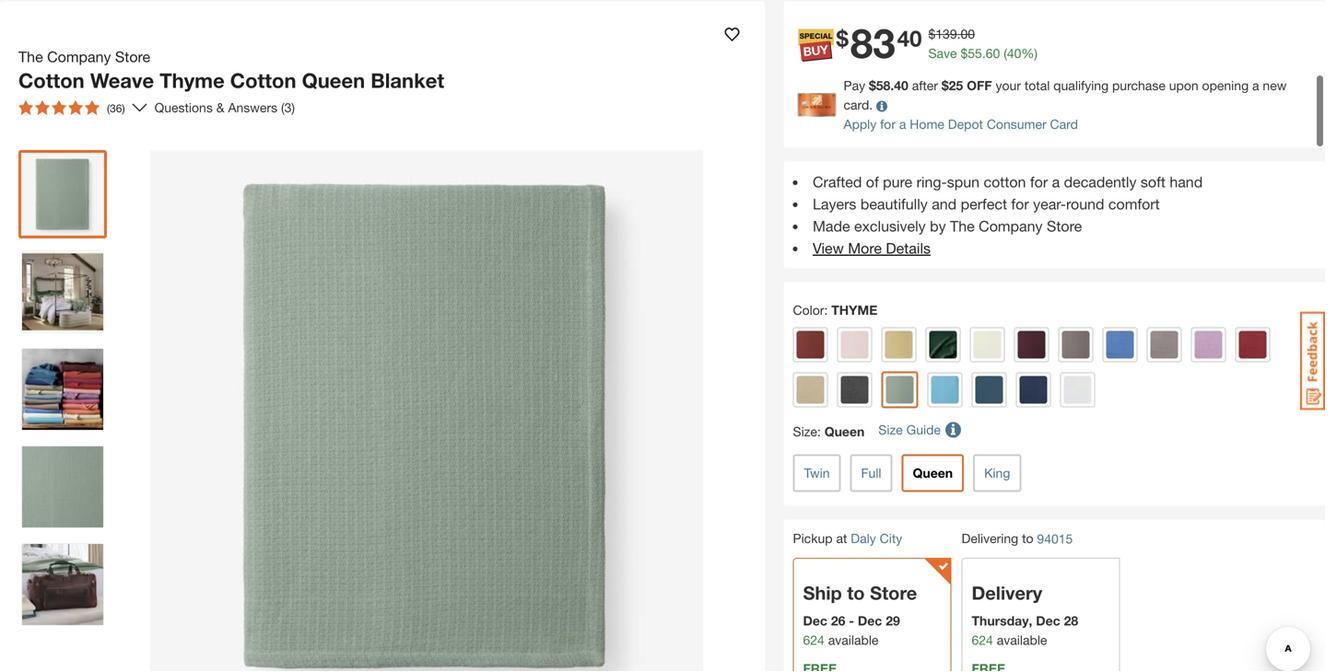 Task type: locate. For each thing, give the bounding box(es) containing it.
1 vertical spatial store
[[1047, 218, 1082, 235]]

delivery thursday, dec 28 624 available
[[972, 582, 1078, 648]]

(36) link
[[11, 93, 147, 123]]

2 vertical spatial store
[[870, 582, 917, 604]]

available down the thursday,
[[997, 633, 1047, 648]]

$ 139 . 00 save $ 55 . 60 ( 40 %)
[[928, 26, 1038, 61]]

queen
[[302, 68, 365, 93], [824, 424, 865, 440], [913, 466, 953, 481]]

dec right - on the bottom right of the page
[[858, 614, 882, 629]]

: left thyme
[[824, 303, 828, 318]]

the inside the company store cotton weave thyme cotton queen blanket
[[18, 48, 43, 66]]

1 horizontal spatial a
[[1052, 173, 1060, 191]]

delivering to 94015
[[962, 531, 1073, 547]]

0 horizontal spatial a
[[899, 117, 906, 132]]

0 horizontal spatial 40
[[897, 25, 922, 51]]

624
[[803, 633, 825, 648], [972, 633, 993, 648]]

weave
[[90, 68, 154, 93]]

butterscotch image
[[885, 331, 913, 359]]

0 vertical spatial :
[[824, 303, 828, 318]]

twin
[[804, 466, 830, 481]]

store for cotton
[[115, 48, 150, 66]]

qualifying
[[1053, 78, 1109, 93]]

0 vertical spatial for
[[880, 117, 896, 132]]

2 horizontal spatial dec
[[1036, 614, 1060, 629]]

1 horizontal spatial 624
[[972, 633, 993, 648]]

-
[[849, 614, 854, 629]]

company up weave
[[47, 48, 111, 66]]

info image
[[876, 101, 887, 112]]

$
[[836, 25, 849, 51], [928, 26, 936, 42], [961, 46, 968, 61], [869, 78, 876, 93], [942, 78, 949, 93]]

to inside the ship to store dec 26 - dec 29 624 available
[[847, 582, 865, 604]]

the up "5 stars" image in the top of the page
[[18, 48, 43, 66]]

1 horizontal spatial the
[[950, 218, 975, 235]]

dec left 28
[[1036, 614, 1060, 629]]

the company store bed blankets ko33 q thyme 66.4 image
[[22, 545, 103, 626]]

.
[[957, 26, 961, 42], [982, 46, 986, 61]]

delivery
[[972, 582, 1042, 604]]

auburn image
[[797, 331, 824, 359]]

store inside 'crafted of pure ring-spun cotton for a decadently soft hand layers beautifully and perfect for year-round comfort made exclusively by the company store view more details'
[[1047, 218, 1082, 235]]

cotton
[[18, 68, 85, 93], [230, 68, 296, 93]]

to inside delivering to 94015
[[1022, 531, 1033, 547]]

cotton up "5 stars" image in the top of the page
[[18, 68, 85, 93]]

at
[[836, 531, 847, 547]]

0 horizontal spatial 624
[[803, 633, 825, 648]]

queen left blanket in the top of the page
[[302, 68, 365, 93]]

55
[[968, 46, 982, 61]]

1 horizontal spatial size
[[878, 423, 903, 438]]

pickup at daly city
[[793, 531, 902, 547]]

$ right after
[[942, 78, 949, 93]]

0 horizontal spatial size
[[793, 424, 817, 440]]

3 dec from the left
[[1036, 614, 1060, 629]]

1 horizontal spatial company
[[979, 218, 1043, 235]]

1 horizontal spatial .
[[982, 46, 986, 61]]

$ left 83
[[836, 25, 849, 51]]

1 horizontal spatial available
[[997, 633, 1047, 648]]

the right by
[[950, 218, 975, 235]]

available
[[828, 633, 879, 648], [997, 633, 1047, 648]]

2 cotton from the left
[[230, 68, 296, 93]]

questions & answers (3)
[[154, 100, 295, 115]]

new
[[1263, 78, 1287, 93]]

ship
[[803, 582, 842, 604]]

comfort
[[1109, 195, 1160, 213]]

size guide button
[[878, 413, 964, 447]]

2 vertical spatial a
[[1052, 173, 1060, 191]]

624 down the thursday,
[[972, 633, 993, 648]]

1 horizontal spatial queen
[[824, 424, 865, 440]]

94015 link
[[1037, 530, 1073, 549]]

1 vertical spatial the
[[950, 218, 975, 235]]

for
[[880, 117, 896, 132], [1030, 173, 1048, 191], [1011, 195, 1029, 213]]

mocha image
[[1062, 331, 1090, 359]]

available inside the ship to store dec 26 - dec 29 624 available
[[828, 633, 879, 648]]

delivering
[[962, 531, 1018, 547]]

1 horizontal spatial dec
[[858, 614, 882, 629]]

2 horizontal spatial for
[[1030, 173, 1048, 191]]

to left the 94015
[[1022, 531, 1033, 547]]

0 horizontal spatial dec
[[803, 614, 827, 629]]

1 vertical spatial :
[[817, 424, 821, 440]]

2 available from the left
[[997, 633, 1047, 648]]

company inside the company store cotton weave thyme cotton queen blanket
[[47, 48, 111, 66]]

0 horizontal spatial queen
[[302, 68, 365, 93]]

size
[[878, 423, 903, 438], [793, 424, 817, 440]]

40 right 60
[[1007, 46, 1021, 61]]

full button
[[850, 455, 892, 493]]

2 horizontal spatial store
[[1047, 218, 1082, 235]]

king button
[[973, 455, 1021, 493]]

company
[[47, 48, 111, 66], [979, 218, 1043, 235]]

after
[[912, 78, 938, 93]]

city
[[880, 531, 902, 547]]

40 left save
[[897, 25, 922, 51]]

1 horizontal spatial store
[[870, 582, 917, 604]]

for up year-
[[1030, 173, 1048, 191]]

purchase
[[1112, 78, 1166, 93]]

0 vertical spatial .
[[957, 26, 961, 42]]

size left guide
[[878, 423, 903, 438]]

dec inside delivery thursday, dec 28 624 available
[[1036, 614, 1060, 629]]

pay
[[844, 78, 865, 93]]

2 horizontal spatial queen
[[913, 466, 953, 481]]

a
[[1252, 78, 1259, 93], [899, 117, 906, 132], [1052, 173, 1060, 191]]

available down - on the bottom right of the page
[[828, 633, 879, 648]]

0 horizontal spatial available
[[828, 633, 879, 648]]

2 vertical spatial queen
[[913, 466, 953, 481]]

0 horizontal spatial store
[[115, 48, 150, 66]]

blush image
[[841, 331, 869, 359]]

store inside the ship to store dec 26 - dec 29 624 available
[[870, 582, 917, 604]]

0 vertical spatial to
[[1022, 531, 1033, 547]]

1 horizontal spatial :
[[824, 303, 828, 318]]

:
[[824, 303, 828, 318], [817, 424, 821, 440]]

store
[[115, 48, 150, 66], [1047, 218, 1082, 235], [870, 582, 917, 604]]

2 horizontal spatial a
[[1252, 78, 1259, 93]]

card
[[1050, 117, 1078, 132]]

the inside 'crafted of pure ring-spun cotton for a decadently soft hand layers beautifully and perfect for year-round comfort made exclusively by the company store view more details'
[[950, 218, 975, 235]]

1 vertical spatial to
[[847, 582, 865, 604]]

to up - on the bottom right of the page
[[847, 582, 865, 604]]

a left new
[[1252, 78, 1259, 93]]

perfect
[[961, 195, 1007, 213]]

0 horizontal spatial the
[[18, 48, 43, 66]]

the company store bed blankets ko33 q thyme a0.3 image
[[22, 447, 103, 528]]

0 vertical spatial company
[[47, 48, 111, 66]]

the
[[18, 48, 43, 66], [950, 218, 975, 235]]

624 inside the ship to store dec 26 - dec 29 624 available
[[803, 633, 825, 648]]

size inside button
[[878, 423, 903, 438]]

0 horizontal spatial .
[[957, 26, 961, 42]]

by
[[930, 218, 946, 235]]

view
[[813, 240, 844, 257]]

queen inside the company store cotton weave thyme cotton queen blanket
[[302, 68, 365, 93]]

$ up save
[[928, 26, 936, 42]]

0 horizontal spatial cotton
[[18, 68, 85, 93]]

1 horizontal spatial for
[[1011, 195, 1029, 213]]

of
[[866, 173, 879, 191]]

dec left 26
[[803, 614, 827, 629]]

queen down slate gray icon
[[824, 424, 865, 440]]

1 vertical spatial a
[[899, 117, 906, 132]]

94015
[[1037, 532, 1073, 547]]

1 vertical spatial .
[[982, 46, 986, 61]]

size down sand 'icon'
[[793, 424, 817, 440]]

a left home
[[899, 117, 906, 132]]

store up weave
[[115, 48, 150, 66]]

store inside the company store cotton weave thyme cotton queen blanket
[[115, 48, 150, 66]]

2 624 from the left
[[972, 633, 993, 648]]

5 stars image
[[18, 101, 100, 115]]

: up twin
[[817, 424, 821, 440]]

teal image
[[975, 376, 1003, 404]]

store up 29
[[870, 582, 917, 604]]

0 vertical spatial queen
[[302, 68, 365, 93]]

0 vertical spatial store
[[115, 48, 150, 66]]

more
[[848, 240, 882, 257]]

to
[[1022, 531, 1033, 547], [847, 582, 865, 604]]

0 horizontal spatial company
[[47, 48, 111, 66]]

139
[[936, 26, 957, 42]]

store down year-
[[1047, 218, 1082, 235]]

$ down 00 on the top of page
[[961, 46, 968, 61]]

queen down guide
[[913, 466, 953, 481]]

size guide
[[878, 423, 941, 438]]

1 vertical spatial company
[[979, 218, 1043, 235]]

1 available from the left
[[828, 633, 879, 648]]

made
[[813, 218, 850, 235]]

blanket
[[371, 68, 444, 93]]

queen inside button
[[913, 466, 953, 481]]

cotton up the answers
[[230, 68, 296, 93]]

0 horizontal spatial :
[[817, 424, 821, 440]]

company down perfect
[[979, 218, 1043, 235]]

1 horizontal spatial to
[[1022, 531, 1033, 547]]

1 horizontal spatial 40
[[1007, 46, 1021, 61]]

for down cotton
[[1011, 195, 1029, 213]]

26
[[831, 614, 845, 629]]

crafted of pure ring-spun cotton for a decadently soft hand layers beautifully and perfect for year-round comfort made exclusively by the company store view more details
[[813, 173, 1203, 257]]

cotton
[[984, 173, 1026, 191]]

true navy image
[[1020, 376, 1047, 404]]

0 vertical spatial a
[[1252, 78, 1259, 93]]

1 horizontal spatial cotton
[[230, 68, 296, 93]]

0 vertical spatial the
[[18, 48, 43, 66]]

a inside your total qualifying purchase upon opening a new card.
[[1252, 78, 1259, 93]]

hand
[[1170, 173, 1203, 191]]

0 horizontal spatial to
[[847, 582, 865, 604]]

624 down ship
[[803, 633, 825, 648]]

save
[[928, 46, 957, 61]]

thyme image
[[886, 376, 914, 404]]

dec
[[803, 614, 827, 629], [858, 614, 882, 629], [1036, 614, 1060, 629]]

upon
[[1169, 78, 1199, 93]]

for down info image
[[880, 117, 896, 132]]

view more details link
[[813, 240, 931, 257]]

1 624 from the left
[[803, 633, 825, 648]]

1 dec from the left
[[803, 614, 827, 629]]

25
[[949, 78, 963, 93]]

a up year-
[[1052, 173, 1060, 191]]

apply
[[844, 117, 877, 132]]



Task type: vqa. For each thing, say whether or not it's contained in the screenshot.
the 94015 link in the bottom right of the page
yes



Task type: describe. For each thing, give the bounding box(es) containing it.
to for store
[[847, 582, 865, 604]]

and
[[932, 195, 957, 213]]

red image
[[1239, 331, 1267, 359]]

thursday,
[[972, 614, 1032, 629]]

pale lilac image
[[1195, 331, 1222, 359]]

to for 94015
[[1022, 531, 1033, 547]]

the company store link
[[18, 46, 158, 68]]

your total qualifying purchase upon opening a new card.
[[844, 78, 1287, 112]]

624 inside delivery thursday, dec 28 624 available
[[972, 633, 993, 648]]

: for color
[[824, 303, 828, 318]]

your
[[996, 78, 1021, 93]]

1 cotton from the left
[[18, 68, 85, 93]]

crafted
[[813, 173, 862, 191]]

a inside 'crafted of pure ring-spun cotton for a decadently soft hand layers beautifully and perfect for year-round comfort made exclusively by the company store view more details'
[[1052, 173, 1060, 191]]

spun
[[947, 173, 980, 191]]

opening
[[1202, 78, 1249, 93]]

questions
[[154, 100, 213, 115]]

apply for a home depot consumer card
[[844, 117, 1078, 132]]

the company store cotton weave thyme cotton queen blanket
[[18, 48, 444, 93]]

total
[[1025, 78, 1050, 93]]

soft
[[1141, 173, 1166, 191]]

full
[[861, 466, 881, 481]]

$ 83 40
[[836, 18, 922, 67]]

round
[[1066, 195, 1104, 213]]

(
[[1004, 46, 1007, 61]]

pay $ 58.40 after $ 25 off
[[844, 78, 992, 93]]

apply now image
[[798, 93, 844, 117]]

thyme
[[831, 303, 878, 318]]

marine blue image
[[1106, 331, 1134, 359]]

1 vertical spatial for
[[1030, 173, 1048, 191]]

layers
[[813, 195, 856, 213]]

sand image
[[797, 376, 824, 404]]

the company store bed blankets ko33 q thyme 40.2 image
[[22, 349, 103, 430]]

king
[[984, 466, 1010, 481]]

0 horizontal spatial for
[[880, 117, 896, 132]]

$ inside $ 83 40
[[836, 25, 849, 51]]

40 inside the $ 139 . 00 save $ 55 . 60 ( 40 %)
[[1007, 46, 1021, 61]]

color : thyme
[[793, 303, 878, 318]]

daly
[[851, 531, 876, 547]]

40 inside $ 83 40
[[897, 25, 922, 51]]

consumer
[[987, 117, 1047, 132]]

ivory image
[[974, 331, 1001, 359]]

year-
[[1033, 195, 1066, 213]]

answers
[[228, 100, 277, 115]]

pickup
[[793, 531, 833, 547]]

58.40
[[876, 78, 908, 93]]

mineral gray image
[[1150, 331, 1178, 359]]

%)
[[1021, 46, 1038, 61]]

depot
[[948, 117, 983, 132]]

exclusively
[[854, 218, 926, 235]]

&
[[216, 100, 224, 115]]

2 vertical spatial for
[[1011, 195, 1029, 213]]

(36)
[[107, 102, 125, 115]]

size : queen
[[793, 424, 865, 440]]

company inside 'crafted of pure ring-spun cotton for a decadently soft hand layers beautifully and perfect for year-round comfort made exclusively by the company store view more details'
[[979, 218, 1043, 235]]

apply for a home depot consumer card link
[[844, 117, 1078, 132]]

queen button
[[902, 455, 964, 493]]

thyme
[[160, 68, 225, 93]]

(3)
[[281, 100, 295, 115]]

dark green image
[[929, 331, 957, 359]]

60
[[986, 46, 1000, 61]]

guide
[[906, 423, 941, 438]]

daly city button
[[851, 531, 902, 547]]

off
[[967, 78, 992, 93]]

28
[[1064, 614, 1078, 629]]

ring-
[[917, 173, 947, 191]]

1 vertical spatial queen
[[824, 424, 865, 440]]

merlot image
[[1018, 331, 1045, 359]]

$ right pay
[[869, 78, 876, 93]]

ship to store dec 26 - dec 29 624 available
[[803, 582, 917, 648]]

white image
[[1064, 376, 1092, 404]]

available inside delivery thursday, dec 28 624 available
[[997, 633, 1047, 648]]

color
[[793, 303, 824, 318]]

size for size : queen
[[793, 424, 817, 440]]

card.
[[844, 97, 873, 112]]

00
[[961, 26, 975, 42]]

size for size guide
[[878, 423, 903, 438]]

store for dec
[[870, 582, 917, 604]]

beautifully
[[861, 195, 928, 213]]

slate gray image
[[841, 376, 869, 404]]

pure
[[883, 173, 912, 191]]

home
[[910, 117, 944, 132]]

feedback link image
[[1300, 311, 1325, 411]]

(36) button
[[11, 93, 132, 123]]

details
[[886, 240, 931, 257]]

decadently
[[1064, 173, 1137, 191]]

83
[[850, 18, 895, 67]]

2 dec from the left
[[858, 614, 882, 629]]

turquoise image
[[931, 376, 959, 404]]

the company store bed blankets ko33 q thyme 64.0 image
[[22, 154, 103, 235]]

the company store bed blankets ko33 q thyme e1.1 image
[[22, 252, 103, 333]]

: for size
[[817, 424, 821, 440]]

twin button
[[793, 455, 841, 493]]

29
[[886, 614, 900, 629]]



